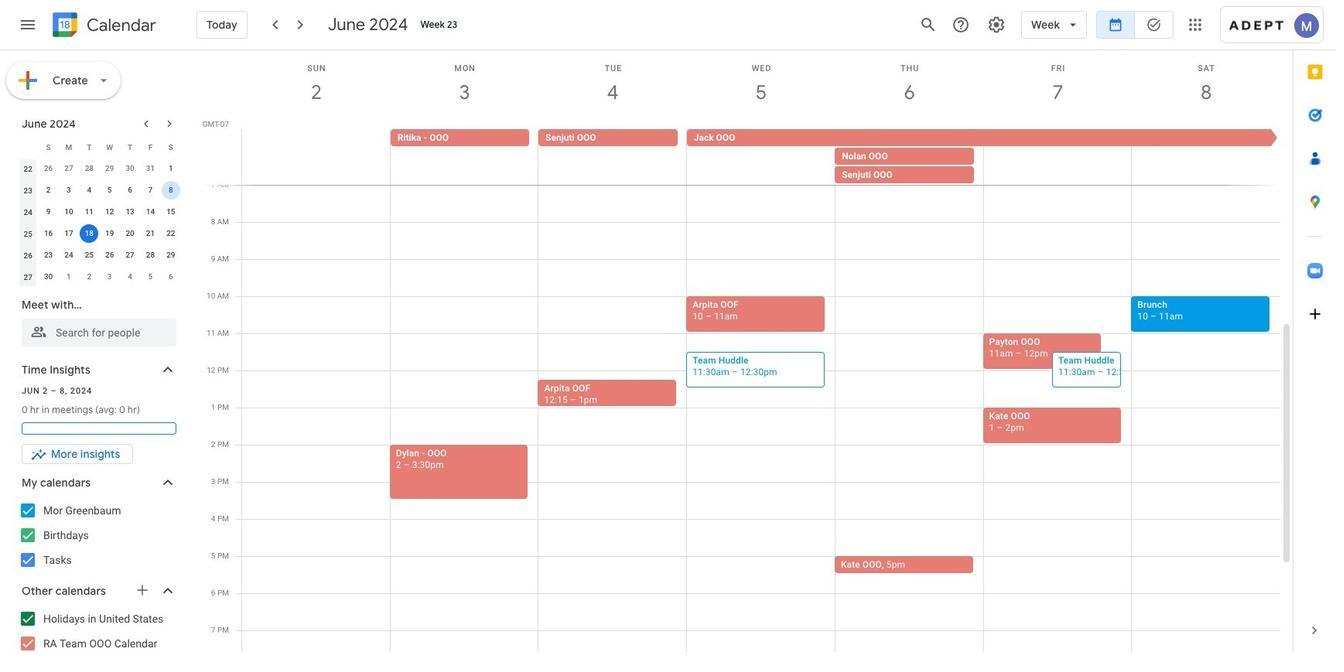 Task type: describe. For each thing, give the bounding box(es) containing it.
july 2 element
[[80, 268, 99, 286]]

cell right 17 element
[[79, 223, 99, 245]]

june 2024 grid
[[15, 136, 181, 288]]

25 element
[[80, 246, 99, 265]]

30 element
[[39, 268, 58, 286]]

may 26 element
[[39, 159, 58, 178]]

settings menu image
[[988, 15, 1006, 34]]

may 31 element
[[141, 159, 160, 178]]

20 element
[[121, 224, 139, 243]]

add other calendars image
[[135, 583, 150, 598]]

13 element
[[121, 203, 139, 221]]

11 element
[[80, 203, 99, 221]]

2 element
[[39, 181, 58, 200]]

7 element
[[141, 181, 160, 200]]

cell right 7 element at the left top of page
[[161, 180, 181, 201]]

29 element
[[162, 246, 180, 265]]

friday, june 7 element
[[984, 50, 1133, 115]]

calendar element
[[50, 9, 156, 43]]

july 6 element
[[162, 268, 180, 286]]

19 element
[[100, 224, 119, 243]]

6 element
[[121, 181, 139, 200]]

3 element
[[60, 181, 78, 200]]

28 element
[[141, 246, 160, 265]]

thursday, june 6 element
[[836, 50, 984, 115]]

16 element
[[39, 224, 58, 243]]

july 5 element
[[141, 268, 160, 286]]

column header inside june 2024 grid
[[18, 136, 38, 158]]

may 28 element
[[80, 159, 99, 178]]

17 element
[[60, 224, 78, 243]]

heading inside calendar element
[[84, 16, 156, 34]]

18, today element
[[80, 224, 99, 243]]

27 element
[[121, 246, 139, 265]]



Task type: vqa. For each thing, say whether or not it's contained in the screenshot.
Day
no



Task type: locate. For each thing, give the bounding box(es) containing it.
cell down 'sunday, june 2' element
[[242, 129, 391, 185]]

tab list
[[1294, 50, 1337, 609]]

4 element
[[80, 181, 99, 200]]

heading
[[84, 16, 156, 34]]

column header
[[18, 136, 38, 158]]

tuesday, june 4 element
[[539, 50, 688, 115]]

8 element
[[162, 181, 180, 200]]

cell down friday, june 7 element
[[984, 129, 1132, 185]]

row group
[[18, 158, 181, 288]]

24 element
[[60, 246, 78, 265]]

my calendars list
[[3, 499, 192, 573]]

15 element
[[162, 203, 180, 221]]

21 element
[[141, 224, 160, 243]]

may 30 element
[[121, 159, 139, 178]]

wednesday, june 5 element
[[688, 50, 836, 115]]

saturday, june 8 element
[[1133, 50, 1281, 115]]

9 element
[[39, 203, 58, 221]]

23 element
[[39, 246, 58, 265]]

1 element
[[162, 159, 180, 178]]

14 element
[[141, 203, 160, 221]]

may 29 element
[[100, 159, 119, 178]]

july 1 element
[[60, 268, 78, 286]]

Search for people to meet text field
[[31, 319, 167, 347]]

other calendars list
[[3, 607, 192, 653]]

row group inside june 2024 grid
[[18, 158, 181, 288]]

may 27 element
[[60, 159, 78, 178]]

5 element
[[100, 181, 119, 200]]

monday, june 3 element
[[391, 50, 539, 115]]

26 element
[[100, 246, 119, 265]]

12 element
[[100, 203, 119, 221]]

july 3 element
[[100, 268, 119, 286]]

main drawer image
[[19, 15, 37, 34]]

None search field
[[0, 291, 192, 347]]

sunday, june 2 element
[[242, 50, 391, 115]]

grid
[[198, 50, 1294, 653]]

cell down thursday, june 6 element
[[835, 129, 984, 185]]

10 element
[[60, 203, 78, 221]]

22 element
[[162, 224, 180, 243]]

july 4 element
[[121, 268, 139, 286]]

cell
[[242, 129, 391, 185], [835, 129, 984, 185], [984, 129, 1132, 185], [1132, 129, 1280, 185], [161, 180, 181, 201], [79, 223, 99, 245]]

cell down saturday, june 8 element
[[1132, 129, 1280, 185]]

row
[[235, 101, 1294, 139], [235, 129, 1294, 185], [18, 136, 181, 158], [18, 158, 181, 180], [18, 180, 181, 201], [18, 201, 181, 223], [18, 223, 181, 245], [18, 245, 181, 266], [18, 266, 181, 288]]



